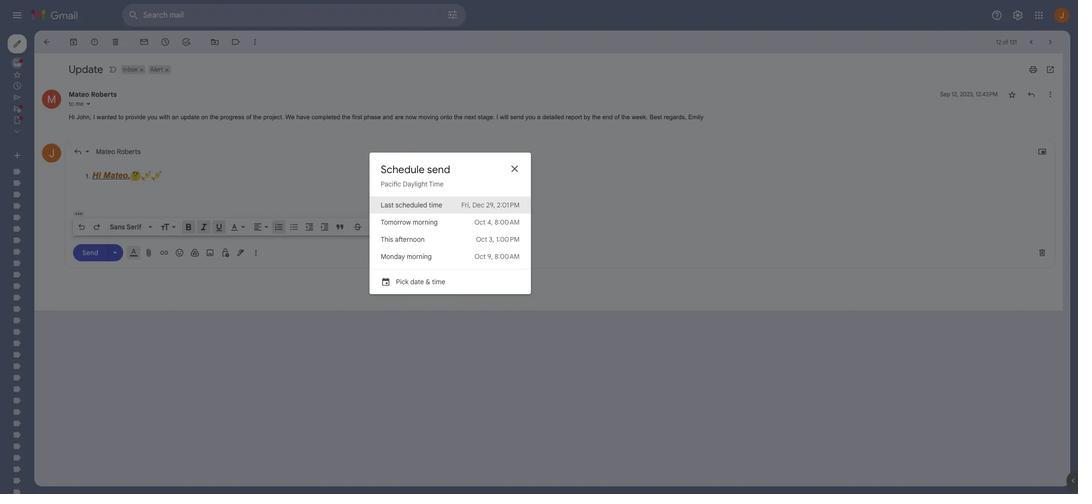 Task type: vqa. For each thing, say whether or not it's contained in the screenshot.


Task type: locate. For each thing, give the bounding box(es) containing it.
of right progress on the top left of page
[[246, 114, 251, 121]]

on
[[201, 114, 208, 121]]

will
[[500, 114, 509, 121]]

None search field
[[122, 4, 466, 27]]

8:00 am for oct 4, 8:00 am
[[495, 218, 520, 227]]

1 horizontal spatial mateo
[[96, 147, 115, 156]]

1 vertical spatial time
[[432, 278, 445, 286]]

1 horizontal spatial you
[[526, 114, 536, 121]]

menu item
[[369, 197, 531, 214], [369, 214, 531, 231], [369, 231, 531, 248], [369, 248, 531, 265]]

of right 12
[[1003, 38, 1009, 46]]

1 vertical spatial morning
[[407, 252, 432, 261]]

roberts
[[91, 90, 117, 99], [117, 147, 141, 156]]

the left next
[[454, 114, 463, 121]]

the left week.
[[622, 114, 630, 121]]

to left "me"
[[69, 100, 74, 107]]

back to inbox image
[[42, 37, 52, 47]]

indent less ‪(⌘[)‬ image
[[305, 222, 314, 232]]

oct left 4,
[[475, 218, 486, 227]]

the right by
[[592, 114, 601, 121]]

newer image
[[1027, 37, 1036, 47]]

bulleted list ‪(⌘⇧8)‬ image
[[289, 222, 299, 232]]

not important switch
[[108, 65, 118, 75]]

1 horizontal spatial i
[[497, 114, 498, 121]]

older image
[[1046, 37, 1055, 47]]

the left first
[[342, 114, 351, 121]]

emily
[[689, 114, 704, 121]]

1 the from the left
[[210, 114, 219, 121]]

1 horizontal spatial send
[[510, 114, 524, 121]]

2 horizontal spatial of
[[1003, 38, 1009, 46]]

best
[[650, 114, 662, 121]]

navigation
[[0, 31, 115, 495]]

9,
[[488, 252, 493, 261]]

hi left mateo,
[[92, 171, 101, 180]]

8:00 am right 9,
[[495, 252, 520, 261]]

update
[[181, 114, 200, 121]]

hi john, i wanted to provide you with an update on the progress of the project. we have completed the first phase and are now moving onto the next stage. i will send you a detailed report by the end of the week. best regards, emily
[[69, 114, 704, 121]]

1 horizontal spatial hi
[[92, 171, 101, 180]]

by
[[584, 114, 591, 121]]

2023,
[[960, 91, 975, 98]]

2 i from the left
[[497, 114, 498, 121]]

the
[[210, 114, 219, 121], [253, 114, 262, 121], [342, 114, 351, 121], [454, 114, 463, 121], [592, 114, 601, 121], [622, 114, 630, 121]]

i left will
[[497, 114, 498, 121]]

roberts up the '🤔' image
[[117, 147, 141, 156]]

settings image
[[1013, 10, 1024, 21]]

time
[[429, 201, 442, 209], [432, 278, 445, 286]]

hi for hi mateo,
[[92, 171, 101, 180]]

you
[[147, 114, 157, 121], [526, 114, 536, 121]]

end
[[603, 114, 613, 121]]

1 vertical spatial roberts
[[117, 147, 141, 156]]

0 horizontal spatial hi
[[69, 114, 75, 121]]

mateo up "me"
[[69, 90, 89, 99]]

a
[[537, 114, 541, 121]]

oct for oct 4, 8:00 am
[[475, 218, 486, 227]]

project.
[[263, 114, 284, 121]]

0 vertical spatial to
[[69, 100, 74, 107]]

redo ‪(⌘y)‬ image
[[92, 222, 102, 232]]

monday
[[381, 252, 405, 261]]

afternoon
[[395, 235, 425, 244]]

3,
[[489, 235, 494, 244]]

morning for monday morning
[[407, 252, 432, 261]]

i
[[93, 114, 95, 121], [497, 114, 498, 121]]

show trimmed content image
[[73, 211, 85, 217]]

0 vertical spatial hi
[[69, 114, 75, 121]]

i right john,
[[93, 114, 95, 121]]

menu
[[369, 197, 531, 294]]

3 menu item from the top
[[369, 231, 531, 248]]

menu containing last scheduled time
[[369, 197, 531, 294]]

of
[[1003, 38, 1009, 46], [246, 114, 251, 121], [615, 114, 620, 121]]

mateo up hi mateo,
[[96, 147, 115, 156]]

1 vertical spatial oct
[[476, 235, 487, 244]]

1 vertical spatial to
[[118, 114, 124, 121]]

2 you from the left
[[526, 114, 536, 121]]

2 8:00 am from the top
[[495, 252, 520, 261]]

morning down last scheduled time
[[413, 218, 438, 227]]

Message Body text field
[[73, 163, 1047, 204]]

0 horizontal spatial send
[[427, 163, 450, 176]]

morning
[[413, 218, 438, 227], [407, 252, 432, 261]]

2 menu item from the top
[[369, 214, 531, 231]]

oct 9, 8:00 am
[[475, 252, 520, 261]]

mateo
[[69, 90, 89, 99], [96, 147, 115, 156]]

2:01 pm
[[497, 201, 520, 209]]

last scheduled time
[[381, 201, 442, 209]]

this
[[381, 235, 393, 244]]

date
[[410, 278, 424, 286]]

0 vertical spatial 8:00 am
[[495, 218, 520, 227]]

now
[[406, 114, 417, 121]]

hi
[[69, 114, 75, 121], [92, 171, 101, 180]]

send up time
[[427, 163, 450, 176]]

last
[[381, 201, 394, 209]]

🤔 image
[[130, 171, 141, 181]]

report spam image
[[90, 37, 99, 47]]

with
[[159, 114, 170, 121]]

alert
[[150, 66, 163, 73]]

0 vertical spatial mateo roberts
[[69, 90, 117, 99]]

0 vertical spatial oct
[[475, 218, 486, 227]]

oct
[[475, 218, 486, 227], [476, 235, 487, 244], [475, 252, 486, 261]]

you left a
[[526, 114, 536, 121]]

12 of 131
[[996, 38, 1017, 46]]

oct left 3,
[[476, 235, 487, 244]]

1 vertical spatial send
[[427, 163, 450, 176]]

0 vertical spatial send
[[510, 114, 524, 121]]

4 menu item from the top
[[369, 248, 531, 265]]

oct left 9,
[[475, 252, 486, 261]]

4,
[[487, 218, 493, 227]]

undo ‪(⌘z)‬ image
[[77, 222, 86, 232]]

dec
[[473, 201, 485, 209]]

pacific
[[381, 180, 401, 188]]

menu item containing last scheduled time
[[369, 197, 531, 214]]

completed
[[312, 114, 340, 121]]

hi left john,
[[69, 114, 75, 121]]

an
[[172, 114, 179, 121]]

8:00 am
[[495, 218, 520, 227], [495, 252, 520, 261]]

1 you from the left
[[147, 114, 157, 121]]

send right will
[[510, 114, 524, 121]]

sep
[[940, 91, 951, 98]]

send
[[510, 114, 524, 121], [427, 163, 450, 176]]

schedule send dialog
[[369, 153, 531, 294]]

we
[[286, 114, 295, 121]]

oct 3, 1:00 pm
[[476, 235, 520, 244]]

0 vertical spatial mateo
[[69, 90, 89, 99]]

&
[[426, 278, 430, 286]]

the right on
[[210, 114, 219, 121]]

morning for tomorrow morning
[[413, 218, 438, 227]]

fri,
[[461, 201, 471, 209]]

🎺 image
[[141, 171, 151, 181]]

1 vertical spatial 8:00 am
[[495, 252, 520, 261]]

schedule send heading
[[381, 163, 450, 176]]

hi inside text field
[[92, 171, 101, 180]]

mateo roberts
[[69, 90, 117, 99], [96, 147, 141, 156]]

2 vertical spatial oct
[[475, 252, 486, 261]]

next
[[465, 114, 476, 121]]

mateo roberts up mateo,
[[96, 147, 141, 156]]

of right end
[[615, 114, 620, 121]]

the left the project.
[[253, 114, 262, 121]]

to right wanted
[[118, 114, 124, 121]]

indent more ‪(⌘])‬ image
[[320, 222, 330, 232]]

time right &
[[432, 278, 445, 286]]

menu item containing this afternoon
[[369, 231, 531, 248]]

menu item containing tomorrow morning
[[369, 214, 531, 231]]

0 horizontal spatial you
[[147, 114, 157, 121]]

12
[[996, 38, 1002, 46]]

time inside menu item
[[432, 278, 445, 286]]

time down time
[[429, 201, 442, 209]]

0 horizontal spatial i
[[93, 114, 95, 121]]

Not starred checkbox
[[1008, 90, 1017, 99]]

morning down afternoon
[[407, 252, 432, 261]]

mateo roberts up "me"
[[69, 90, 117, 99]]

formatting options toolbar
[[73, 219, 384, 236]]

detailed
[[543, 114, 564, 121]]

1 horizontal spatial to
[[118, 114, 124, 121]]

0 horizontal spatial to
[[69, 100, 74, 107]]

1 horizontal spatial of
[[615, 114, 620, 121]]

1 vertical spatial mateo
[[96, 147, 115, 156]]

pick
[[396, 278, 409, 286]]

1 8:00 am from the top
[[495, 218, 520, 227]]

5 the from the left
[[592, 114, 601, 121]]

provide
[[125, 114, 146, 121]]

you left the with
[[147, 114, 157, 121]]

1 vertical spatial hi
[[92, 171, 101, 180]]

pick date & time
[[396, 278, 445, 286]]

inbox button
[[121, 65, 138, 74]]

4 the from the left
[[454, 114, 463, 121]]

to
[[69, 100, 74, 107], [118, 114, 124, 121]]

1 menu item from the top
[[369, 197, 531, 214]]

8:00 am right 4,
[[495, 218, 520, 227]]

roberts up wanted
[[91, 90, 117, 99]]

0 vertical spatial morning
[[413, 218, 438, 227]]



Task type: describe. For each thing, give the bounding box(es) containing it.
12:43 pm
[[976, 91, 998, 98]]

0 vertical spatial time
[[429, 201, 442, 209]]

scheduled
[[396, 201, 427, 209]]

wanted
[[97, 114, 117, 121]]

snooze image
[[160, 37, 170, 47]]

john,
[[76, 114, 92, 121]]

quote ‪(⌘⇧9)‬ image
[[335, 222, 345, 232]]

strikethrough ‪(⌘⇧x)‬ image
[[353, 222, 362, 232]]

numbered list ‪(⌘⇧7)‬ image
[[274, 222, 284, 232]]

hi mateo,
[[92, 171, 130, 180]]

schedule send
[[381, 163, 450, 176]]

1:00 pm
[[496, 235, 520, 244]]

0 vertical spatial roberts
[[91, 90, 117, 99]]

to me
[[69, 100, 84, 107]]

0 horizontal spatial of
[[246, 114, 251, 121]]

12,
[[952, 91, 959, 98]]

this afternoon
[[381, 235, 425, 244]]

tomorrow
[[381, 218, 411, 227]]

hi for hi john, i wanted to provide you with an update on the progress of the project. we have completed the first phase and are now moving onto the next stage. i will send you a detailed report by the end of the week. best regards, emily
[[69, 114, 75, 121]]

send inside dialog
[[427, 163, 450, 176]]

mateo,
[[103, 171, 130, 180]]

onto
[[440, 114, 452, 121]]

schedule
[[381, 163, 425, 176]]

advanced search options image
[[443, 5, 462, 24]]

discard draft ‪(⌘⇧d)‬ image
[[1038, 248, 1047, 258]]

tomorrow morning
[[381, 218, 438, 227]]

29,
[[486, 201, 495, 209]]

131
[[1010, 38, 1017, 46]]

progress
[[220, 114, 244, 121]]

phase
[[364, 114, 381, 121]]

fri, dec 29, 2:01 pm
[[461, 201, 520, 209]]

remove formatting ‪(⌘\)‬ image
[[371, 222, 380, 232]]

pacific daylight time
[[381, 180, 444, 188]]

search mail image
[[125, 7, 142, 24]]

report
[[566, 114, 582, 121]]

update
[[69, 63, 103, 76]]

8:00 am for oct 9, 8:00 am
[[495, 252, 520, 261]]

bold ‪(⌘b)‬ image
[[184, 222, 193, 232]]

are
[[395, 114, 404, 121]]

🎺 image
[[151, 171, 161, 181]]

week.
[[632, 114, 648, 121]]

3 the from the left
[[342, 114, 351, 121]]

first
[[352, 114, 362, 121]]

add to tasks image
[[181, 37, 191, 47]]

delete image
[[111, 37, 120, 47]]

0 horizontal spatial mateo
[[69, 90, 89, 99]]

6 the from the left
[[622, 114, 630, 121]]

alert button
[[148, 65, 164, 74]]

moving
[[419, 114, 439, 121]]

and
[[383, 114, 393, 121]]

daylight
[[403, 180, 428, 188]]

stage.
[[478, 114, 495, 121]]

monday morning
[[381, 252, 432, 261]]

sep 12, 2023, 12:43 pm cell
[[940, 90, 998, 99]]

oct 4, 8:00 am
[[475, 218, 520, 227]]

sep 12, 2023, 12:43 pm
[[940, 91, 998, 98]]

archive image
[[69, 37, 78, 47]]

oct for oct 9, 8:00 am
[[475, 252, 486, 261]]

time
[[429, 180, 444, 188]]

italic ‪(⌘i)‬ image
[[199, 222, 209, 232]]

have
[[296, 114, 310, 121]]

1 vertical spatial mateo roberts
[[96, 147, 141, 156]]

1 i from the left
[[93, 114, 95, 121]]

inbox
[[123, 66, 138, 73]]

regards,
[[664, 114, 687, 121]]

underline ‪(⌘u)‬ image
[[214, 222, 224, 232]]

menu item containing monday morning
[[369, 248, 531, 265]]

2 the from the left
[[253, 114, 262, 121]]

mark as unread image
[[139, 37, 149, 47]]

pick date & time menu item
[[369, 269, 531, 294]]

me
[[76, 100, 84, 107]]

oct for oct 3, 1:00 pm
[[476, 235, 487, 244]]



